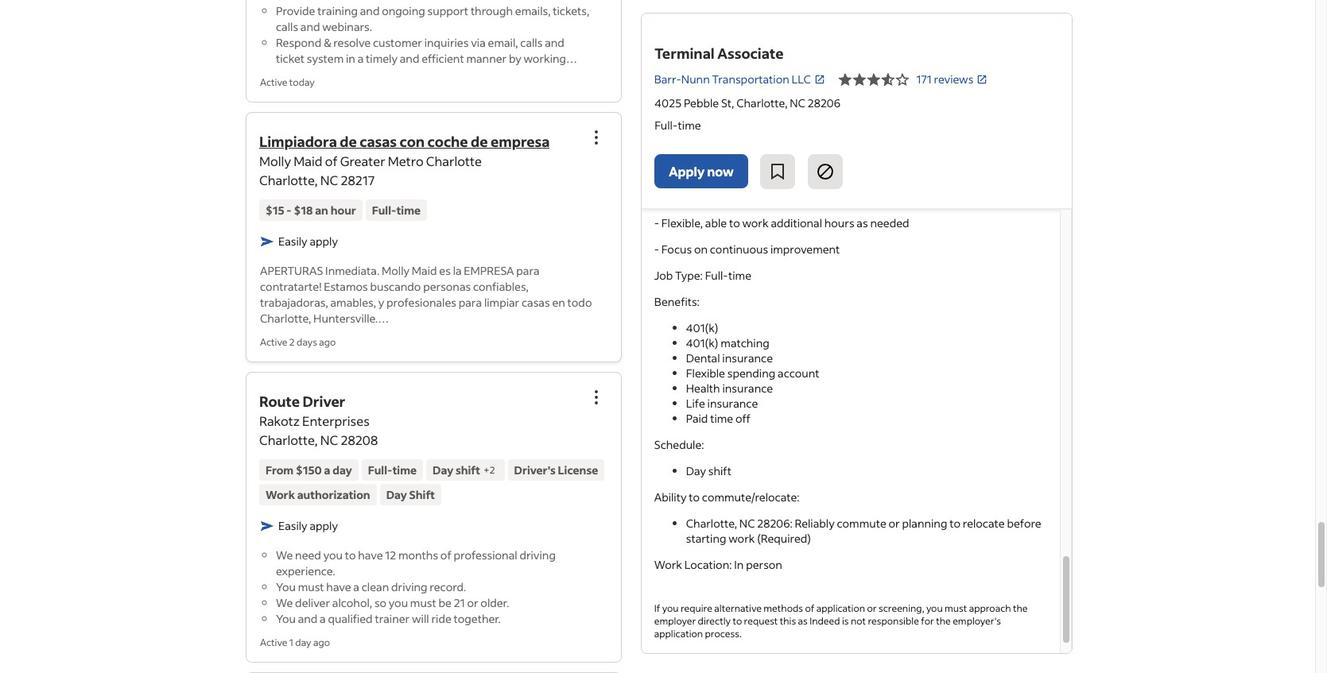 Task type: vqa. For each thing, say whether or not it's contained in the screenshot.
skills:
no



Task type: describe. For each thing, give the bounding box(es) containing it.
to right able at the right of page
[[730, 215, 740, 231]]

(required)
[[758, 531, 812, 546]]

job actions for limpiadora de casas con coche de empresa is collapsed image
[[587, 128, 606, 147]]

matching
[[721, 336, 770, 351]]

1 vertical spatial day
[[295, 637, 311, 649]]

barr-nunn transportation llc
[[655, 72, 811, 87]]

time up day shift
[[393, 463, 417, 478]]

active 1 day ago
[[260, 637, 330, 649]]

flexible,
[[662, 215, 703, 231]]

hour
[[331, 203, 356, 218]]

a down deliver
[[320, 612, 326, 627]]

work inside the charlotte, nc 28206: reliably commute or planning to relocate before starting work (required)
[[729, 531, 755, 546]]

charlotte
[[426, 153, 482, 169]]

needed
[[871, 215, 910, 231]]

maid inside aperturas inmediata. molly maid es la empresa para contratarte! estamos buscando personas confiables, trabajadoras, amables, y profesionales para limpiar casas en todo charlotte, huntersville.…
[[412, 263, 437, 278]]

1 de from the left
[[340, 132, 357, 151]]

inquiries
[[425, 35, 469, 50]]

0 vertical spatial work
[[743, 215, 769, 231]]

driver's license
[[514, 463, 598, 478]]

process.
[[705, 628, 742, 640]]

empresa
[[464, 263, 514, 278]]

0 vertical spatial application
[[817, 603, 866, 615]]

maid inside limpiadora de casas con coche de empresa molly maid of greater metro charlotte charlotte, nc 28217
[[294, 153, 323, 169]]

coche
[[428, 132, 468, 151]]

you up trainer in the bottom left of the page
[[389, 596, 408, 611]]

0 vertical spatial full-time
[[655, 118, 701, 133]]

older.
[[481, 596, 509, 611]]

account
[[778, 366, 820, 381]]

clean
[[362, 580, 389, 595]]

work location: in person
[[655, 558, 783, 573]]

a up alcohol,
[[354, 580, 360, 595]]

alternative
[[715, 603, 762, 615]]

charlotte, inside limpiadora de casas con coche de empresa molly maid of greater metro charlotte charlotte, nc 28217
[[259, 172, 318, 189]]

customer
[[373, 35, 422, 50]]

limpiar
[[484, 295, 520, 310]]

easily apply for casas
[[278, 234, 338, 249]]

4025 pebble st, charlotte, nc 28206
[[655, 95, 841, 111]]

3.6 out of 5 stars image
[[839, 70, 910, 89]]

type:
[[676, 268, 703, 283]]

additional
[[771, 215, 823, 231]]

$150
[[296, 463, 322, 478]]

con
[[400, 132, 425, 151]]

and up respond
[[301, 19, 320, 34]]

to inside the charlotte, nc 28206: reliably commute or planning to relocate before starting work (required)
[[950, 516, 961, 531]]

driver's
[[514, 463, 556, 478]]

terminal
[[655, 44, 715, 63]]

1 vertical spatial application
[[655, 628, 703, 640]]

need
[[295, 548, 321, 563]]

171 reviews link
[[917, 72, 988, 87]]

via
[[471, 35, 486, 50]]

schedule:
[[655, 437, 705, 453]]

insurance up off
[[723, 381, 773, 396]]

limpiadora de casas con coche de empresa molly maid of greater metro charlotte charlotte, nc 28217
[[259, 132, 550, 189]]

inmediata.
[[325, 263, 380, 278]]

ability to commute/relocate:
[[655, 490, 800, 505]]

methods
[[764, 603, 804, 615]]

route driver button
[[259, 392, 346, 411]]

1 horizontal spatial must
[[410, 596, 437, 611]]

easily for casas
[[278, 234, 308, 249]]

on
[[694, 242, 708, 257]]

profesionales
[[387, 295, 457, 310]]

st,
[[721, 95, 734, 111]]

work for work location: in person
[[655, 558, 683, 573]]

terminal associate
[[655, 44, 784, 63]]

starting
[[686, 531, 727, 546]]

approach
[[970, 603, 1012, 615]]

0 horizontal spatial the
[[937, 616, 951, 628]]

time down continuous
[[729, 268, 752, 283]]

active for limpiadora de casas con coche de empresa
[[260, 337, 288, 348]]

trainer
[[375, 612, 410, 627]]

training
[[318, 3, 358, 18]]

for
[[922, 616, 935, 628]]

flexible
[[686, 366, 726, 381]]

location:
[[685, 558, 732, 573]]

active 2 days ago
[[260, 337, 336, 348]]

or inside the charlotte, nc 28206: reliably commute or planning to relocate before starting work (required)
[[889, 516, 900, 531]]

if
[[655, 603, 661, 615]]

0 vertical spatial 2
[[289, 337, 295, 348]]

you up for
[[927, 603, 943, 615]]

an
[[315, 203, 328, 218]]

+
[[484, 464, 490, 476]]

$15 - $18 an hour
[[266, 203, 356, 218]]

commute
[[837, 516, 887, 531]]

casas inside aperturas inmediata. molly maid es la empresa para contratarte! estamos buscando personas confiables, trabajadoras, amables, y profesionales para limpiar casas en todo charlotte, huntersville.…
[[522, 295, 550, 310]]

so
[[375, 596, 387, 611]]

not
[[851, 616, 866, 628]]

2 inside day shift + 2
[[490, 464, 495, 476]]

time down pebble
[[678, 118, 701, 133]]

reviews
[[934, 72, 974, 87]]

12
[[385, 548, 396, 563]]

insurance right dental
[[723, 351, 773, 366]]

- for - flexible, able to work additional hours as needed
[[655, 215, 660, 231]]

dental
[[686, 351, 720, 366]]

you right if
[[663, 603, 679, 615]]

route driver rakotz enterprises charlotte, nc 28208
[[259, 392, 378, 449]]

trabajadoras,
[[260, 295, 328, 310]]

barr-
[[655, 72, 682, 87]]

apply for rakotz
[[310, 519, 338, 534]]

apply
[[669, 163, 705, 179]]

if you require alternative methods of application or screening, you must approach the employer directly to request this as indeed is not responsible for the employer's application process.
[[655, 603, 1028, 640]]

casas inside limpiadora de casas con coche de empresa molly maid of greater metro charlotte charlotte, nc 28217
[[360, 132, 397, 151]]

responsible
[[868, 616, 920, 628]]

full- right type:
[[705, 268, 729, 283]]

huntersville.…
[[314, 311, 389, 326]]

$18
[[294, 203, 313, 218]]

hours
[[825, 215, 855, 231]]

2 de from the left
[[471, 132, 488, 151]]

must inside if you require alternative methods of application or screening, you must approach the employer directly to request this as indeed is not responsible for the employer's application process.
[[945, 603, 968, 615]]

a right $150
[[324, 463, 331, 478]]

ticket
[[276, 51, 305, 66]]

and up webinars.
[[360, 3, 380, 18]]

system
[[307, 51, 344, 66]]

1 401(k) from the top
[[686, 320, 719, 336]]

provide training and ongoing support through emails, tickets, calls and webinars. respond & resolve customer inquiries via email, calls and ticket system in a timely and efficient manner by working…
[[276, 3, 590, 66]]

la
[[453, 263, 462, 278]]

improvement
[[771, 242, 840, 257]]

transportation
[[712, 72, 790, 87]]

and inside we need you to have 12 months of professional driving experience. you must have a clean driving record. we deliver alcohol, so you must be 21 or older. you and a qualified trainer will ride together.
[[298, 612, 318, 627]]

today
[[289, 76, 315, 88]]

0 horizontal spatial para
[[459, 295, 482, 310]]

shift for day shift
[[709, 464, 732, 479]]

apply now button
[[655, 154, 748, 189]]

to inside we need you to have 12 months of professional driving experience. you must have a clean driving record. we deliver alcohol, so you must be 21 or older. you and a qualified trainer will ride together.
[[345, 548, 356, 563]]

day shift + 2
[[433, 463, 495, 478]]

nc inside limpiadora de casas con coche de empresa molly maid of greater metro charlotte charlotte, nc 28217
[[320, 172, 338, 189]]

28208
[[341, 432, 378, 449]]

171
[[917, 72, 932, 87]]

apply now
[[669, 163, 734, 179]]

1 you from the top
[[276, 580, 296, 595]]

2 we from the top
[[276, 596, 293, 611]]

is
[[843, 616, 849, 628]]



Task type: locate. For each thing, give the bounding box(es) containing it.
0 vertical spatial of
[[325, 153, 338, 169]]

1 easily from the top
[[278, 234, 308, 249]]

maid
[[294, 153, 323, 169], [412, 263, 437, 278]]

full-time
[[655, 118, 701, 133], [372, 203, 421, 218], [368, 463, 417, 478]]

driving right professional
[[520, 548, 556, 563]]

we left need
[[276, 548, 293, 563]]

molly up buscando
[[382, 263, 410, 278]]

days
[[297, 337, 317, 348]]

de up greater
[[340, 132, 357, 151]]

nc left 28217
[[320, 172, 338, 189]]

active for route driver
[[260, 637, 288, 649]]

continuous
[[710, 242, 769, 257]]

easily apply for rakotz
[[278, 519, 338, 534]]

0 vertical spatial molly
[[259, 153, 291, 169]]

months
[[399, 548, 438, 563]]

401(k)
[[686, 320, 719, 336], [686, 336, 719, 351]]

1
[[289, 637, 294, 649]]

time inside 401(k) 401(k) matching dental insurance flexible spending account health insurance life insurance paid time off
[[711, 411, 734, 426]]

0 horizontal spatial casas
[[360, 132, 397, 151]]

1 horizontal spatial or
[[868, 603, 877, 615]]

shift
[[409, 488, 435, 503]]

in
[[735, 558, 744, 573]]

must up the employer's
[[945, 603, 968, 615]]

maid left the es
[[412, 263, 437, 278]]

charlotte, down trabajadoras,
[[260, 311, 311, 326]]

para up confiables,
[[517, 263, 540, 278]]

401(k) up dental
[[686, 320, 719, 336]]

application down employer
[[655, 628, 703, 640]]

application up is
[[817, 603, 866, 615]]

limpiadora
[[259, 132, 337, 151]]

to left 12 in the bottom of the page
[[345, 548, 356, 563]]

or inside if you require alternative methods of application or screening, you must approach the employer directly to request this as indeed is not responsible for the employer's application process.
[[868, 603, 877, 615]]

ride
[[432, 612, 452, 627]]

2 left days
[[289, 337, 295, 348]]

work left location:
[[655, 558, 683, 573]]

as right hours
[[857, 215, 869, 231]]

1 vertical spatial molly
[[382, 263, 410, 278]]

0 vertical spatial easily apply
[[278, 234, 338, 249]]

empresa
[[491, 132, 550, 151]]

experience.
[[276, 564, 335, 579]]

1 horizontal spatial day
[[433, 463, 454, 478]]

1 horizontal spatial the
[[1014, 603, 1028, 615]]

1 horizontal spatial maid
[[412, 263, 437, 278]]

0 vertical spatial maid
[[294, 153, 323, 169]]

day up shift
[[433, 463, 454, 478]]

professional
[[454, 548, 518, 563]]

2 left driver's
[[490, 464, 495, 476]]

de
[[340, 132, 357, 151], [471, 132, 488, 151]]

alcohol,
[[332, 596, 372, 611]]

easily for rakotz
[[278, 519, 308, 534]]

personas
[[423, 279, 471, 294]]

0 horizontal spatial calls
[[276, 19, 298, 34]]

0 vertical spatial para
[[517, 263, 540, 278]]

1 vertical spatial maid
[[412, 263, 437, 278]]

as inside if you require alternative methods of application or screening, you must approach the employer directly to request this as indeed is not responsible for the employer's application process.
[[798, 616, 808, 628]]

1 vertical spatial calls
[[521, 35, 543, 50]]

0 horizontal spatial maid
[[294, 153, 323, 169]]

1 we from the top
[[276, 548, 293, 563]]

full- down the 4025
[[655, 118, 678, 133]]

must up will at the left of the page
[[410, 596, 437, 611]]

molly inside aperturas inmediata. molly maid es la empresa para contratarte! estamos buscando personas confiables, trabajadoras, amables, y profesionales para limpiar casas en todo charlotte, huntersville.…
[[382, 263, 410, 278]]

require
[[681, 603, 713, 615]]

buscando
[[370, 279, 421, 294]]

0 vertical spatial ago
[[319, 337, 336, 348]]

0 horizontal spatial must
[[298, 580, 324, 595]]

21
[[454, 596, 465, 611]]

metro
[[388, 153, 424, 169]]

1 horizontal spatial day
[[333, 463, 352, 478]]

we
[[276, 548, 293, 563], [276, 596, 293, 611]]

license
[[558, 463, 598, 478]]

and down customer
[[400, 51, 420, 66]]

charlotte, inside route driver rakotz enterprises charlotte, nc 28208
[[259, 432, 318, 449]]

1 horizontal spatial as
[[857, 215, 869, 231]]

2 you from the top
[[276, 612, 296, 627]]

we need you to have 12 months of professional driving experience. you must have a clean driving record. we deliver alcohol, so you must be 21 or older. you and a qualified trainer will ride together.
[[276, 548, 556, 627]]

0 vertical spatial easily
[[278, 234, 308, 249]]

2 active from the top
[[260, 337, 288, 348]]

of inside we need you to have 12 months of professional driving experience. you must have a clean driving record. we deliver alcohol, so you must be 21 or older. you and a qualified trainer will ride together.
[[441, 548, 452, 563]]

401(k) up flexible
[[686, 336, 719, 351]]

28206
[[808, 95, 841, 111]]

day for day shift
[[686, 464, 707, 479]]

you down experience. at the left of the page
[[276, 580, 296, 595]]

full-time down 28217
[[372, 203, 421, 218]]

1 vertical spatial easily apply
[[278, 519, 338, 534]]

2 401(k) from the top
[[686, 336, 719, 351]]

or right 21
[[467, 596, 479, 611]]

ago
[[319, 337, 336, 348], [313, 637, 330, 649]]

0 horizontal spatial day
[[386, 488, 407, 503]]

this
[[780, 616, 797, 628]]

1 vertical spatial the
[[937, 616, 951, 628]]

2 horizontal spatial or
[[889, 516, 900, 531]]

active left today
[[260, 76, 288, 88]]

time
[[678, 118, 701, 133], [397, 203, 421, 218], [729, 268, 752, 283], [711, 411, 734, 426], [393, 463, 417, 478]]

para down personas
[[459, 295, 482, 310]]

1 horizontal spatial have
[[358, 548, 383, 563]]

active today
[[260, 76, 315, 88]]

apply for casas
[[310, 234, 338, 249]]

1 vertical spatial ago
[[313, 637, 330, 649]]

1 horizontal spatial 2
[[490, 464, 495, 476]]

1 horizontal spatial de
[[471, 132, 488, 151]]

0 horizontal spatial or
[[467, 596, 479, 611]]

1 horizontal spatial application
[[817, 603, 866, 615]]

1 horizontal spatial shift
[[709, 464, 732, 479]]

2 shift from the left
[[709, 464, 732, 479]]

calls up "by"
[[521, 35, 543, 50]]

to left relocate
[[950, 516, 961, 531]]

molly inside limpiadora de casas con coche de empresa molly maid of greater metro charlotte charlotte, nc 28217
[[259, 153, 291, 169]]

calls down provide
[[276, 19, 298, 34]]

1 horizontal spatial calls
[[521, 35, 543, 50]]

1 vertical spatial apply
[[310, 519, 338, 534]]

0 vertical spatial day
[[333, 463, 352, 478]]

easily apply up need
[[278, 519, 338, 534]]

day for day shift + 2
[[433, 463, 454, 478]]

2 horizontal spatial must
[[945, 603, 968, 615]]

1 horizontal spatial of
[[441, 548, 452, 563]]

indeed
[[810, 616, 841, 628]]

insurance down the spending
[[708, 396, 758, 411]]

de right coche
[[471, 132, 488, 151]]

171 reviews
[[917, 72, 974, 87]]

apply down an
[[310, 234, 338, 249]]

0 horizontal spatial have
[[326, 580, 351, 595]]

work up - focus on continuous improvement
[[743, 215, 769, 231]]

casas
[[360, 132, 397, 151], [522, 295, 550, 310]]

have left 12 in the bottom of the page
[[358, 548, 383, 563]]

full-time down the 4025
[[655, 118, 701, 133]]

work for work authorization
[[266, 488, 295, 503]]

or left planning
[[889, 516, 900, 531]]

to right ability
[[689, 490, 700, 505]]

respond
[[276, 35, 322, 50]]

es
[[439, 263, 451, 278]]

day shift
[[386, 488, 435, 503]]

tickets,
[[553, 3, 590, 18]]

before
[[1008, 516, 1042, 531]]

as
[[857, 215, 869, 231], [798, 616, 808, 628]]

charlotte, down rakotz
[[259, 432, 318, 449]]

reliably
[[795, 516, 835, 531]]

3 active from the top
[[260, 637, 288, 649]]

2 vertical spatial full-time
[[368, 463, 417, 478]]

apply down work authorization at the bottom
[[310, 519, 338, 534]]

insurance
[[723, 351, 773, 366], [723, 381, 773, 396], [708, 396, 758, 411]]

employer's
[[953, 616, 1002, 628]]

charlotte,
[[736, 95, 788, 111], [259, 172, 318, 189], [260, 311, 311, 326], [259, 432, 318, 449], [686, 516, 738, 531]]

rakotz
[[259, 413, 300, 430]]

ago right days
[[319, 337, 336, 348]]

to down alternative
[[733, 616, 742, 628]]

contratarte!
[[260, 279, 322, 294]]

manner
[[467, 51, 507, 66]]

charlotte, inside the charlotte, nc 28206: reliably commute or planning to relocate before starting work (required)
[[686, 516, 738, 531]]

2 apply from the top
[[310, 519, 338, 534]]

0 vertical spatial we
[[276, 548, 293, 563]]

nc down 'enterprises' at left
[[320, 432, 338, 449]]

todo
[[568, 295, 592, 310]]

or inside we need you to have 12 months of professional driving experience. you must have a clean driving record. we deliver alcohol, so you must be 21 or older. you and a qualified trainer will ride together.
[[467, 596, 479, 611]]

we left deliver
[[276, 596, 293, 611]]

of right "months"
[[441, 548, 452, 563]]

0 vertical spatial as
[[857, 215, 869, 231]]

and down deliver
[[298, 612, 318, 627]]

easily apply down $15 - $18 an hour
[[278, 234, 338, 249]]

0 horizontal spatial shift
[[456, 463, 481, 478]]

full- down "28208" at the bottom of page
[[368, 463, 393, 478]]

1 horizontal spatial work
[[655, 558, 683, 573]]

driver
[[303, 392, 346, 411]]

now
[[707, 163, 734, 179]]

1 vertical spatial active
[[260, 337, 288, 348]]

charlotte, up $15
[[259, 172, 318, 189]]

job actions for route driver is collapsed image
[[587, 388, 606, 407]]

a inside "provide training and ongoing support through emails, tickets, calls and webinars. respond & resolve customer inquiries via email, calls and ticket system in a timely and efficient manner by working…"
[[358, 51, 364, 66]]

1 apply from the top
[[310, 234, 338, 249]]

0 horizontal spatial de
[[340, 132, 357, 151]]

the
[[1014, 603, 1028, 615], [937, 616, 951, 628]]

timely
[[366, 51, 398, 66]]

application
[[817, 603, 866, 615], [655, 628, 703, 640]]

from $150 a day
[[266, 463, 352, 478]]

person
[[746, 558, 783, 573]]

ago for casas
[[319, 337, 336, 348]]

1 vertical spatial full-time
[[372, 203, 421, 218]]

2 easily from the top
[[278, 519, 308, 534]]

1 vertical spatial casas
[[522, 295, 550, 310]]

the right for
[[937, 616, 951, 628]]

benefits:
[[655, 294, 700, 309]]

day down schedule:
[[686, 464, 707, 479]]

have up alcohol,
[[326, 580, 351, 595]]

1 vertical spatial of
[[441, 548, 452, 563]]

shift
[[456, 463, 481, 478], [709, 464, 732, 479]]

0 vertical spatial work
[[266, 488, 295, 503]]

provide
[[276, 3, 315, 18]]

0 vertical spatial apply
[[310, 234, 338, 249]]

1 active from the top
[[260, 76, 288, 88]]

off
[[736, 411, 751, 426]]

work down from
[[266, 488, 295, 503]]

must
[[298, 580, 324, 595], [410, 596, 437, 611], [945, 603, 968, 615]]

time down metro
[[397, 203, 421, 218]]

day shift
[[686, 464, 732, 479]]

you right need
[[324, 548, 343, 563]]

aperturas
[[260, 263, 323, 278]]

1 vertical spatial you
[[276, 612, 296, 627]]

1 horizontal spatial para
[[517, 263, 540, 278]]

1 horizontal spatial casas
[[522, 295, 550, 310]]

0 horizontal spatial of
[[325, 153, 338, 169]]

full-time up day shift
[[368, 463, 417, 478]]

of left greater
[[325, 153, 338, 169]]

0 vertical spatial the
[[1014, 603, 1028, 615]]

active left 1
[[260, 637, 288, 649]]

0 horizontal spatial as
[[798, 616, 808, 628]]

must up deliver
[[298, 580, 324, 595]]

efficient
[[422, 51, 464, 66]]

nc inside the charlotte, nc 28206: reliably commute or planning to relocate before starting work (required)
[[740, 516, 755, 531]]

1 vertical spatial we
[[276, 596, 293, 611]]

charlotte, inside aperturas inmediata. molly maid es la empresa para contratarte! estamos buscando personas confiables, trabajadoras, amables, y profesionales para limpiar casas en todo charlotte, huntersville.…
[[260, 311, 311, 326]]

0 horizontal spatial driving
[[391, 580, 428, 595]]

0 horizontal spatial 2
[[289, 337, 295, 348]]

as right the this
[[798, 616, 808, 628]]

1 vertical spatial driving
[[391, 580, 428, 595]]

the right approach
[[1014, 603, 1028, 615]]

driving down "months"
[[391, 580, 428, 595]]

a right the in
[[358, 51, 364, 66]]

full-time for limpiadora de casas con coche de empresa
[[372, 203, 421, 218]]

2 vertical spatial active
[[260, 637, 288, 649]]

0 horizontal spatial molly
[[259, 153, 291, 169]]

1 horizontal spatial driving
[[520, 548, 556, 563]]

easily up aperturas at top left
[[278, 234, 308, 249]]

- left flexible,
[[655, 215, 660, 231]]

0 vertical spatial driving
[[520, 548, 556, 563]]

2 horizontal spatial day
[[686, 464, 707, 479]]

nc inside route driver rakotz enterprises charlotte, nc 28208
[[320, 432, 338, 449]]

- flexible, able to work additional hours as needed
[[655, 215, 910, 231]]

shift up ability to commute/relocate:
[[709, 464, 732, 479]]

0 horizontal spatial day
[[295, 637, 311, 649]]

1 vertical spatial work
[[729, 531, 755, 546]]

you
[[276, 580, 296, 595], [276, 612, 296, 627]]

not interested image
[[816, 162, 836, 181]]

limpiadora de casas con coche de empresa button
[[259, 132, 550, 151]]

employer
[[655, 616, 696, 628]]

day right 1
[[295, 637, 311, 649]]

nc down commute/relocate:
[[740, 516, 755, 531]]

or up responsible
[[868, 603, 877, 615]]

1 shift from the left
[[456, 463, 481, 478]]

work
[[743, 215, 769, 231], [729, 531, 755, 546]]

ago for rakotz
[[313, 637, 330, 649]]

full-time for route driver
[[368, 463, 417, 478]]

1 vertical spatial 2
[[490, 464, 495, 476]]

- right $15
[[287, 203, 292, 218]]

active left days
[[260, 337, 288, 348]]

0 vertical spatial you
[[276, 580, 296, 595]]

time left off
[[711, 411, 734, 426]]

maid down "limpiadora"
[[294, 153, 323, 169]]

ago right 1
[[313, 637, 330, 649]]

0 vertical spatial casas
[[360, 132, 397, 151]]

day up authorization
[[333, 463, 352, 478]]

0 vertical spatial have
[[358, 548, 383, 563]]

aperturas inmediata. molly maid es la empresa para contratarte! estamos buscando personas confiables, trabajadoras, amables, y profesionales para limpiar casas en todo charlotte, huntersville.…
[[260, 263, 592, 326]]

day for day shift
[[386, 488, 407, 503]]

1 vertical spatial have
[[326, 580, 351, 595]]

of inside if you require alternative methods of application or screening, you must approach the employer directly to request this as indeed is not responsible for the employer's application process.
[[805, 603, 815, 615]]

0 vertical spatial calls
[[276, 19, 298, 34]]

1 vertical spatial easily
[[278, 519, 308, 534]]

molly down "limpiadora"
[[259, 153, 291, 169]]

work up in
[[729, 531, 755, 546]]

2 easily apply from the top
[[278, 519, 338, 534]]

1 horizontal spatial molly
[[382, 263, 410, 278]]

401(k) 401(k) matching dental insurance flexible spending account health insurance life insurance paid time off
[[686, 320, 820, 426]]

2 horizontal spatial of
[[805, 603, 815, 615]]

of up indeed
[[805, 603, 815, 615]]

- for - focus on continuous improvement
[[655, 242, 660, 257]]

focus
[[662, 242, 692, 257]]

- focus on continuous improvement
[[655, 242, 840, 257]]

request
[[744, 616, 778, 628]]

1 easily apply from the top
[[278, 234, 338, 249]]

full- down 28217
[[372, 203, 397, 218]]

0 horizontal spatial application
[[655, 628, 703, 640]]

in
[[346, 51, 356, 66]]

save this job image
[[769, 162, 788, 181]]

shift left the +
[[456, 463, 481, 478]]

2 vertical spatial of
[[805, 603, 815, 615]]

casas up greater
[[360, 132, 397, 151]]

a
[[358, 51, 364, 66], [324, 463, 331, 478], [354, 580, 360, 595], [320, 612, 326, 627]]

charlotte, down transportation
[[736, 95, 788, 111]]

1 vertical spatial para
[[459, 295, 482, 310]]

1 vertical spatial work
[[655, 558, 683, 573]]

0 vertical spatial active
[[260, 76, 288, 88]]

casas left en on the left of the page
[[522, 295, 550, 310]]

of inside limpiadora de casas con coche de empresa molly maid of greater metro charlotte charlotte, nc 28217
[[325, 153, 338, 169]]

emails,
[[515, 3, 551, 18]]

and up working…
[[545, 35, 565, 50]]

to inside if you require alternative methods of application or screening, you must approach the employer directly to request this as indeed is not responsible for the employer's application process.
[[733, 616, 742, 628]]

nc down llc
[[790, 95, 806, 111]]

you up 1
[[276, 612, 296, 627]]

0 horizontal spatial work
[[266, 488, 295, 503]]

shift for day shift + 2
[[456, 463, 481, 478]]

be
[[439, 596, 452, 611]]

1 vertical spatial as
[[798, 616, 808, 628]]



